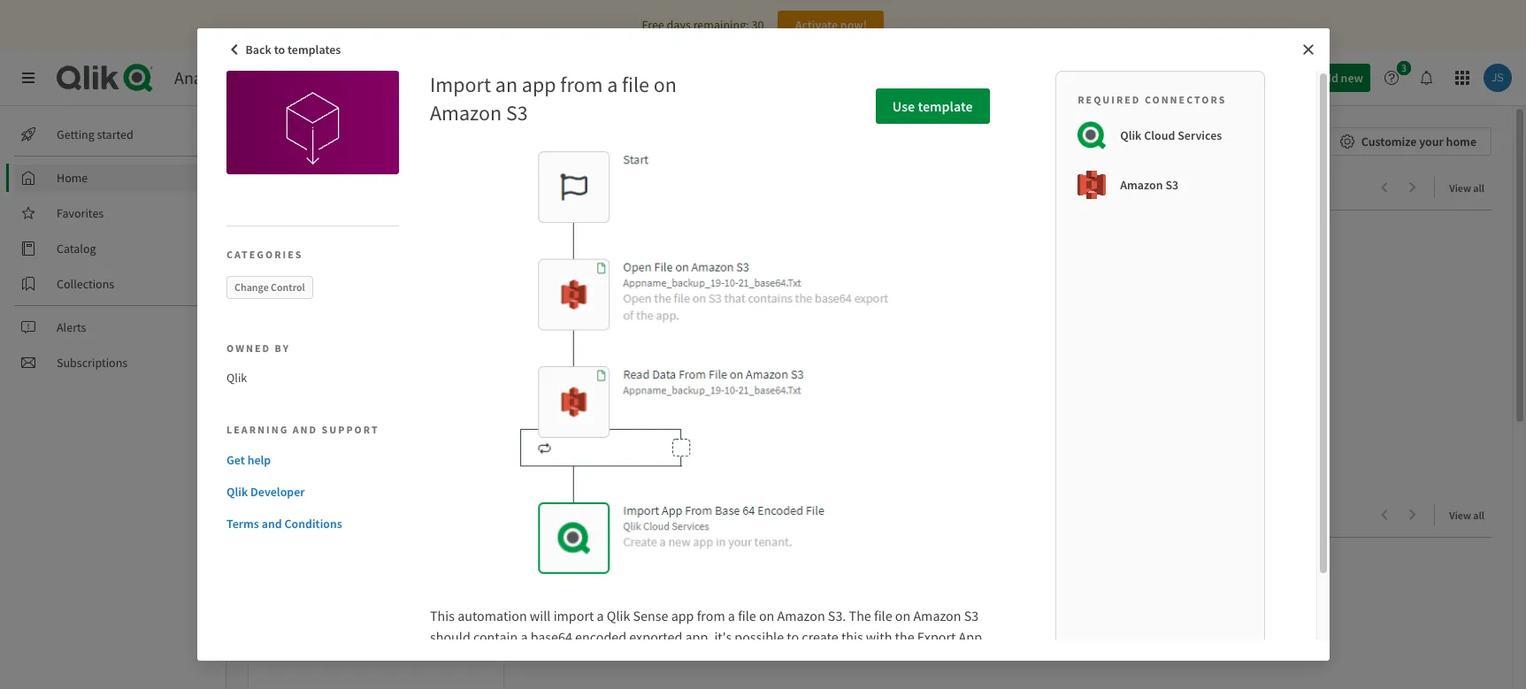 Task type: describe. For each thing, give the bounding box(es) containing it.
to for explore
[[345, 177, 361, 199]]

activate now! link
[[778, 11, 884, 39]]

app
[[959, 628, 982, 646]]

view all for analytics to explore
[[1450, 181, 1485, 195]]

can
[[635, 649, 656, 667]]

recently used
[[273, 504, 378, 526]]

home main content
[[219, 106, 1526, 689]]

to inside this automation will import a qlik sense app from a file on amazon s3. the file on amazon s3 should contain a base64 encoded exported app, it's possible to create this with the export app to base64 encoded file block. you can modify this template by using a different file storage location.
[[787, 628, 799, 646]]

days
[[667, 17, 691, 33]]

ago
[[370, 415, 387, 428]]

Search text field
[[852, 63, 1134, 92]]

getting started link
[[14, 120, 212, 149]]

required connectors
[[1078, 93, 1227, 106]]

a inside the import an app from a file on amazon s3
[[607, 71, 618, 98]]

contain
[[473, 628, 518, 646]]

cloud
[[1144, 127, 1175, 143]]

qlik developer
[[227, 484, 305, 500]]

ask insight advisor button
[[1144, 64, 1282, 92]]

s3 inside the import an app from a file on amazon s3
[[506, 99, 528, 127]]

file up possible
[[738, 607, 756, 625]]

connectors
[[1145, 93, 1227, 106]]

analytics services
[[174, 66, 306, 88]]

subscriptions
[[57, 355, 128, 371]]

catalog link
[[14, 234, 212, 263]]

collections link
[[14, 270, 212, 298]]

help
[[247, 452, 271, 468]]

s3 inside this automation will import a qlik sense app from a file on amazon s3. the file on amazon s3 should contain a base64 encoded exported app, it's possible to create this with the export app to base64 encoded file block. you can modify this template by using a different file storage location.
[[964, 607, 979, 625]]

insight
[[1195, 70, 1232, 86]]

owned by
[[227, 342, 290, 355]]

file inside the import an app from a file on amazon s3
[[622, 71, 649, 98]]

and for learning
[[293, 423, 318, 436]]

this
[[430, 607, 455, 625]]

from inside this automation will import a qlik sense app from a file on amazon s3. the file on amazon s3 should contain a base64 encoded exported app, it's possible to create this with the export app to base64 encoded file block. you can modify this template by using a different file storage location.
[[697, 607, 725, 625]]

get help
[[227, 452, 271, 468]]

home inside main content
[[248, 127, 302, 155]]

categories
[[227, 248, 303, 261]]

file
[[547, 649, 568, 667]]

view for recently used
[[1450, 509, 1471, 522]]

storage
[[920, 649, 964, 667]]

sense
[[633, 607, 668, 625]]

import
[[430, 71, 491, 98]]

qlik developer link
[[227, 483, 392, 500]]

analytics for analytics to explore
[[273, 177, 342, 199]]

analytics services element
[[174, 66, 306, 88]]

using
[[801, 649, 833, 667]]

view all for recently used
[[1450, 509, 1485, 522]]

use template
[[893, 97, 973, 115]]

base64
[[531, 628, 572, 646]]

started
[[97, 127, 133, 142]]

modify
[[659, 649, 700, 667]]

collections
[[57, 276, 114, 292]]

app inside the import an app from a file on amazon s3
[[522, 71, 556, 98]]

1 horizontal spatial on
[[759, 607, 775, 625]]

different
[[846, 649, 897, 667]]

required
[[1078, 93, 1141, 106]]

import an app from a file on amazon s3 image
[[227, 71, 399, 174]]

with
[[866, 628, 892, 646]]

the
[[895, 628, 915, 646]]

jacob simon element
[[259, 413, 275, 429]]

file down the
[[899, 649, 918, 667]]

getting
[[57, 127, 95, 142]]

use
[[893, 97, 915, 115]]

move collection image
[[248, 506, 265, 523]]

10
[[319, 415, 330, 428]]

activate
[[795, 17, 838, 33]]

updated 10 minutes ago
[[279, 415, 387, 428]]

view for analytics to explore
[[1450, 181, 1471, 195]]

terms
[[227, 516, 259, 531]]

qlik cloud services
[[1120, 127, 1222, 143]]

home link
[[14, 164, 212, 192]]

amazon s3 logo image
[[1078, 171, 1106, 199]]

close sidebar menu image
[[21, 71, 35, 85]]

by inside this automation will import a qlik sense app from a file on amazon s3. the file on amazon s3 should contain a base64 encoded exported app, it's possible to create this with the export app to base64 encoded file block. you can modify this template by using a different file storage location.
[[784, 649, 798, 667]]

file up with
[[874, 607, 892, 625]]

block.
[[571, 649, 607, 667]]

getting started
[[57, 127, 133, 142]]

1 vertical spatial s3
[[1166, 177, 1179, 193]]

updated 10 minutes ago link
[[249, 225, 503, 442]]

use template button
[[876, 88, 990, 124]]

home
[[1446, 134, 1477, 150]]

templates
[[288, 42, 341, 58]]

view all link for recently used
[[1450, 503, 1492, 526]]

amazon up export
[[914, 607, 961, 625]]

view all link for analytics to explore
[[1450, 176, 1492, 198]]

automation
[[458, 607, 527, 625]]

an
[[495, 71, 518, 98]]

0 vertical spatial services
[[245, 66, 306, 88]]

ask insight advisor
[[1174, 70, 1274, 86]]

get
[[227, 452, 245, 468]]

amazon right "amazon s3 logo"
[[1120, 177, 1163, 193]]

home inside the navigation pane element
[[57, 170, 88, 186]]

analytics for analytics services
[[174, 66, 241, 88]]

now!
[[840, 17, 867, 33]]

location.
[[430, 671, 482, 688]]

advisor
[[1234, 70, 1274, 86]]



Task type: locate. For each thing, give the bounding box(es) containing it.
analytics down back to templates button on the top left of the page
[[174, 66, 241, 88]]

to
[[430, 649, 444, 667]]

catalog
[[57, 241, 96, 257]]

and right 'terms'
[[262, 516, 282, 531]]

this down the
[[841, 628, 863, 646]]

a
[[607, 71, 618, 98], [597, 607, 604, 625], [728, 607, 735, 625], [521, 628, 528, 646], [836, 649, 843, 667]]

analytics to explore link
[[273, 177, 429, 199]]

1 horizontal spatial by
[[784, 649, 798, 667]]

0 horizontal spatial by
[[275, 342, 290, 355]]

0 vertical spatial view all link
[[1450, 176, 1492, 198]]

all for recently used
[[1474, 509, 1485, 522]]

free days remaining: 30
[[642, 17, 764, 33]]

to right back
[[274, 42, 285, 58]]

encoded
[[575, 628, 627, 646]]

will
[[530, 607, 551, 625]]

updated
[[279, 415, 317, 428]]

app right an
[[522, 71, 556, 98]]

export
[[917, 628, 956, 646]]

2 all from the top
[[1474, 509, 1485, 522]]

0 horizontal spatial and
[[262, 516, 282, 531]]

1 vertical spatial view all link
[[1450, 503, 1492, 526]]

customize your home
[[1362, 134, 1477, 150]]

0 horizontal spatial from
[[560, 71, 603, 98]]

from inside the import an app from a file on amazon s3
[[560, 71, 603, 98]]

all
[[1474, 181, 1485, 195], [1474, 509, 1485, 522]]

template right use
[[918, 97, 973, 115]]

exported
[[629, 628, 683, 646]]

template
[[918, 97, 973, 115], [728, 649, 781, 667]]

2 horizontal spatial to
[[787, 628, 799, 646]]

1 view from the top
[[1450, 181, 1471, 195]]

0 horizontal spatial template
[[728, 649, 781, 667]]

by
[[275, 342, 290, 355], [784, 649, 798, 667]]

and
[[293, 423, 318, 436], [262, 516, 282, 531]]

on down 'free'
[[654, 71, 677, 98]]

change
[[235, 281, 269, 294]]

conditions
[[284, 516, 342, 531]]

template inside this automation will import a qlik sense app from a file on amazon s3. the file on amazon s3 should contain a base64 encoded exported app, it's possible to create this with the export app to base64 encoded file block. you can modify this template by using a different file storage location.
[[728, 649, 781, 667]]

amazon inside the import an app from a file on amazon s3
[[430, 99, 502, 127]]

change control
[[235, 281, 305, 294]]

recently
[[273, 504, 338, 526]]

home up favorites
[[57, 170, 88, 186]]

1 vertical spatial home
[[57, 170, 88, 186]]

1 view all link from the top
[[1450, 176, 1492, 198]]

this down it's
[[703, 649, 725, 667]]

support
[[322, 423, 379, 436]]

2 view all link from the top
[[1450, 503, 1492, 526]]

s3
[[506, 99, 528, 127], [1166, 177, 1179, 193], [964, 607, 979, 625]]

1 vertical spatial services
[[1178, 127, 1222, 143]]

1 horizontal spatial from
[[697, 607, 725, 625]]

the
[[849, 607, 871, 625]]

app
[[522, 71, 556, 98], [671, 607, 694, 625]]

1 vertical spatial app
[[671, 607, 694, 625]]

favorites link
[[14, 199, 212, 227]]

0 vertical spatial this
[[841, 628, 863, 646]]

1 vertical spatial view
[[1450, 509, 1471, 522]]

amazon
[[430, 99, 502, 127], [1120, 177, 1163, 193], [777, 607, 825, 625], [914, 607, 961, 625]]

1 vertical spatial analytics
[[273, 177, 342, 199]]

all for analytics to explore
[[1474, 181, 1485, 195]]

1 vertical spatial to
[[345, 177, 361, 199]]

from
[[560, 71, 603, 98], [697, 607, 725, 625]]

qlik down the owned
[[227, 370, 247, 386]]

this automation will import a qlik sense app from a file on amazon s3. the file on amazon s3 should contain a base64 encoded exported app, it's possible to create this with the export app to base64 encoded file block. you can modify this template by using a different file storage location.
[[430, 607, 982, 688]]

0 vertical spatial and
[[293, 423, 318, 436]]

and left 10
[[293, 423, 318, 436]]

qlik for qlik cloud services
[[1120, 127, 1142, 143]]

to left explore
[[345, 177, 361, 199]]

qlik for qlik developer
[[227, 484, 248, 500]]

your
[[1420, 134, 1444, 150]]

1 horizontal spatial template
[[918, 97, 973, 115]]

0 horizontal spatial services
[[245, 66, 306, 88]]

by left the using in the bottom right of the page
[[784, 649, 798, 667]]

0 vertical spatial view all
[[1450, 181, 1485, 195]]

1 vertical spatial view all
[[1450, 509, 1485, 522]]

s3.
[[828, 607, 846, 625]]

move collection image
[[248, 178, 265, 196]]

1 view all from the top
[[1450, 181, 1485, 195]]

back to templates button
[[223, 35, 350, 64]]

explore
[[365, 177, 422, 199]]

home
[[248, 127, 302, 155], [57, 170, 88, 186]]

on inside the import an app from a file on amazon s3
[[654, 71, 677, 98]]

on up the
[[895, 607, 911, 625]]

control
[[271, 281, 305, 294]]

customize
[[1362, 134, 1417, 150]]

terms and conditions link
[[227, 515, 392, 532]]

1 vertical spatial this
[[703, 649, 725, 667]]

subscriptions link
[[14, 349, 212, 377]]

alerts link
[[14, 313, 212, 342]]

1 horizontal spatial app
[[671, 607, 694, 625]]

jacob simon image
[[259, 413, 275, 429]]

by right the owned
[[275, 342, 290, 355]]

customize your home button
[[1329, 127, 1492, 156]]

to inside 'home' main content
[[345, 177, 361, 199]]

view
[[1450, 181, 1471, 195], [1450, 509, 1471, 522]]

import an app from a file on amazon s3
[[430, 71, 677, 127]]

0 vertical spatial template
[[918, 97, 973, 115]]

0 vertical spatial to
[[274, 42, 285, 58]]

0 vertical spatial all
[[1474, 181, 1485, 195]]

2 view all from the top
[[1450, 509, 1485, 522]]

it's
[[714, 628, 732, 646]]

amazon up create
[[777, 607, 825, 625]]

owned
[[227, 342, 271, 355]]

1 horizontal spatial services
[[1178, 127, 1222, 143]]

0 horizontal spatial home
[[57, 170, 88, 186]]

services down back to templates button on the top left of the page
[[245, 66, 306, 88]]

s3 up 'app'
[[964, 607, 979, 625]]

1 horizontal spatial s3
[[964, 607, 979, 625]]

used
[[342, 504, 378, 526]]

app,
[[685, 628, 712, 646]]

1 vertical spatial from
[[697, 607, 725, 625]]

0 vertical spatial by
[[275, 342, 290, 355]]

qlik for qlik
[[227, 370, 247, 386]]

alerts
[[57, 319, 86, 335]]

1 horizontal spatial analytics
[[273, 177, 342, 199]]

0 horizontal spatial on
[[654, 71, 677, 98]]

qlik inside this automation will import a qlik sense app from a file on amazon s3. the file on amazon s3 should contain a base64 encoded exported app, it's possible to create this with the export app to base64 encoded file block. you can modify this template by using a different file storage location.
[[607, 607, 630, 625]]

qlik up move collection icon
[[227, 484, 248, 500]]

view all
[[1450, 181, 1485, 195], [1450, 509, 1485, 522]]

you
[[610, 649, 632, 667]]

30
[[752, 17, 764, 33]]

qlik up encoded
[[607, 607, 630, 625]]

0 vertical spatial app
[[522, 71, 556, 98]]

from right an
[[560, 71, 603, 98]]

remaining:
[[693, 17, 749, 33]]

close image
[[1301, 42, 1315, 57]]

on up possible
[[759, 607, 775, 625]]

1 horizontal spatial home
[[248, 127, 302, 155]]

app up app,
[[671, 607, 694, 625]]

analytics right move collection image
[[273, 177, 342, 199]]

to left create
[[787, 628, 799, 646]]

to inside back to templates button
[[274, 42, 285, 58]]

amazon down import
[[430, 99, 502, 127]]

import
[[554, 607, 594, 625]]

amazon s3
[[1120, 177, 1179, 193]]

services down connectors
[[1178, 127, 1222, 143]]

s3 down an
[[506, 99, 528, 127]]

favorites
[[57, 205, 104, 221]]

navigation pane element
[[0, 113, 226, 384]]

learning and support
[[227, 423, 379, 436]]

recently used link
[[273, 504, 385, 526]]

analytics to explore
[[273, 177, 422, 199]]

qlik cloud services logo image
[[1078, 121, 1106, 150]]

should
[[430, 628, 471, 646]]

from up it's
[[697, 607, 725, 625]]

on
[[654, 71, 677, 98], [759, 607, 775, 625], [895, 607, 911, 625]]

app inside this automation will import a qlik sense app from a file on amazon s3. the file on amazon s3 should contain a base64 encoded exported app, it's possible to create this with the export app to base64 encoded file block. you can modify this template by using a different file storage location.
[[671, 607, 694, 625]]

1 horizontal spatial this
[[841, 628, 863, 646]]

0 vertical spatial from
[[560, 71, 603, 98]]

1 vertical spatial and
[[262, 516, 282, 531]]

1 horizontal spatial and
[[293, 423, 318, 436]]

analytics inside 'home' main content
[[273, 177, 342, 199]]

0 horizontal spatial s3
[[506, 99, 528, 127]]

0 vertical spatial analytics
[[174, 66, 241, 88]]

1 vertical spatial all
[[1474, 509, 1485, 522]]

1 vertical spatial by
[[784, 649, 798, 667]]

2 vertical spatial to
[[787, 628, 799, 646]]

back to templates
[[246, 42, 341, 58]]

get help link
[[227, 451, 392, 469]]

encoded
[[493, 649, 544, 667]]

0 horizontal spatial this
[[703, 649, 725, 667]]

2 horizontal spatial s3
[[1166, 177, 1179, 193]]

0 vertical spatial view
[[1450, 181, 1471, 195]]

terms and conditions
[[227, 516, 342, 531]]

0 horizontal spatial analytics
[[174, 66, 241, 88]]

1 vertical spatial template
[[728, 649, 781, 667]]

0 horizontal spatial app
[[522, 71, 556, 98]]

0 vertical spatial home
[[248, 127, 302, 155]]

possible
[[735, 628, 784, 646]]

activate now!
[[795, 17, 867, 33]]

1 all from the top
[[1474, 181, 1485, 195]]

this
[[841, 628, 863, 646], [703, 649, 725, 667]]

template inside button
[[918, 97, 973, 115]]

and for terms
[[262, 516, 282, 531]]

home up move collection image
[[248, 127, 302, 155]]

ask
[[1174, 70, 1193, 86]]

0 vertical spatial s3
[[506, 99, 528, 127]]

learning
[[227, 423, 289, 436]]

s3 down qlik cloud services
[[1166, 177, 1179, 193]]

qlik left cloud
[[1120, 127, 1142, 143]]

back
[[246, 42, 272, 58]]

2 horizontal spatial on
[[895, 607, 911, 625]]

services
[[245, 66, 306, 88], [1178, 127, 1222, 143]]

1 horizontal spatial to
[[345, 177, 361, 199]]

2 view from the top
[[1450, 509, 1471, 522]]

to for templates
[[274, 42, 285, 58]]

create
[[802, 628, 839, 646]]

2 vertical spatial s3
[[964, 607, 979, 625]]

0 horizontal spatial to
[[274, 42, 285, 58]]

template down possible
[[728, 649, 781, 667]]

file down 'free'
[[622, 71, 649, 98]]



Task type: vqa. For each thing, say whether or not it's contained in the screenshot.
Scan this QR to go to your device store and add your tenant.
no



